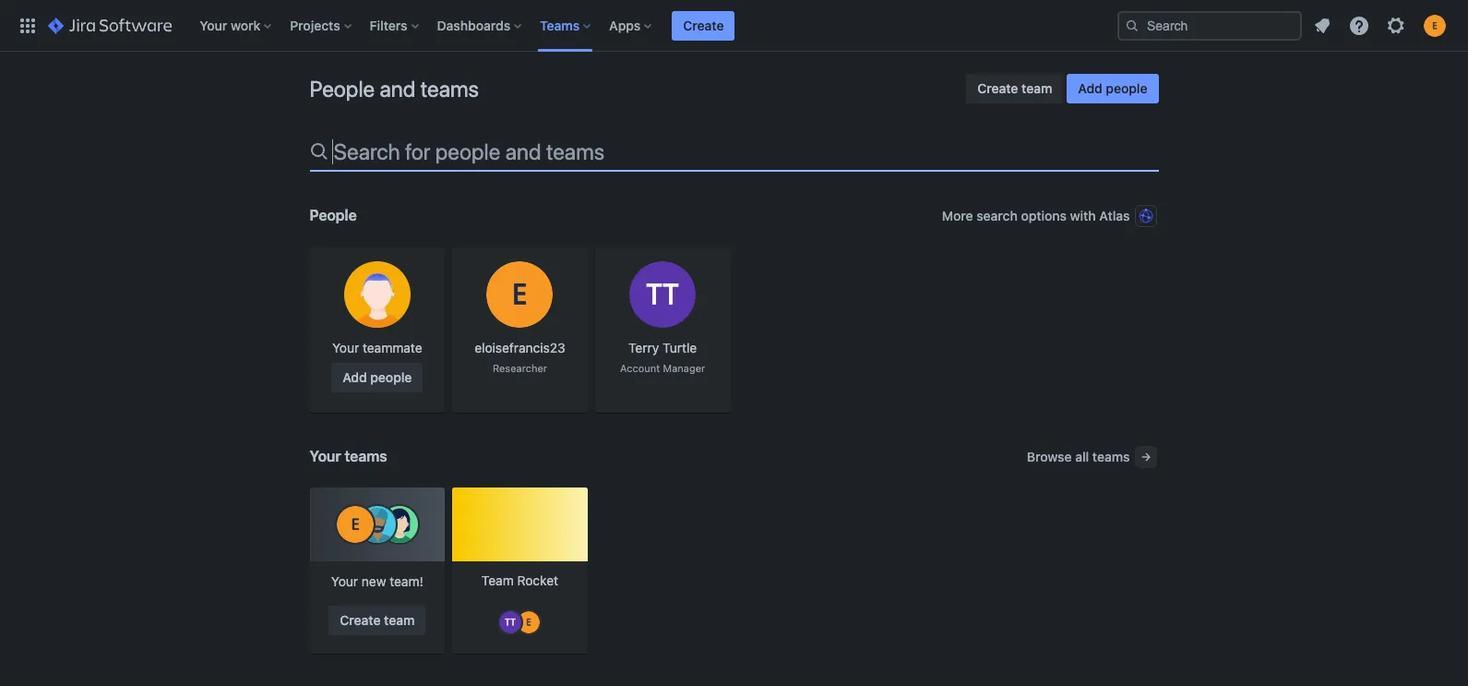 Task type: locate. For each thing, give the bounding box(es) containing it.
Search field
[[1118, 11, 1303, 40]]

1 vertical spatial people
[[310, 207, 357, 223]]

1 vertical spatial team
[[384, 612, 415, 628]]

add inside people element
[[343, 369, 367, 385]]

2 horizontal spatial people
[[1107, 80, 1148, 96]]

2 vertical spatial create
[[340, 612, 381, 628]]

notifications image
[[1312, 14, 1334, 36]]

people
[[1107, 80, 1148, 96], [436, 138, 501, 164], [371, 369, 412, 385]]

your work
[[200, 17, 261, 33]]

people right for on the top of the page
[[436, 138, 501, 164]]

eloisefrancis23 image
[[518, 611, 541, 633]]

team for the right create team button
[[1022, 80, 1053, 96]]

1 horizontal spatial create team
[[978, 80, 1053, 96]]

people down "search" icon
[[1107, 80, 1148, 96]]

teams button
[[535, 11, 598, 40]]

team
[[482, 572, 514, 588]]

add people button
[[1068, 74, 1159, 103], [332, 363, 423, 392]]

1 vertical spatial add
[[343, 369, 367, 385]]

help image
[[1349, 14, 1371, 36]]

0 horizontal spatial add
[[343, 369, 367, 385]]

0 horizontal spatial and
[[380, 76, 416, 102]]

add people button down your teammate in the left of the page
[[332, 363, 423, 392]]

projects
[[290, 17, 340, 33]]

people and teams
[[310, 76, 479, 102]]

jira software image
[[48, 14, 172, 36], [48, 14, 172, 36]]

create button
[[672, 11, 735, 40]]

0 horizontal spatial create
[[340, 612, 381, 628]]

1 horizontal spatial add people button
[[1068, 74, 1159, 103]]

add people
[[1079, 80, 1148, 96], [343, 369, 412, 385]]

add people button down "search" icon
[[1068, 74, 1159, 103]]

1 horizontal spatial team
[[1022, 80, 1053, 96]]

1 vertical spatial create
[[978, 80, 1019, 96]]

create
[[684, 17, 724, 33], [978, 80, 1019, 96], [340, 612, 381, 628]]

primary element
[[11, 0, 1118, 51]]

banner
[[0, 0, 1469, 52]]

team for create team button in your teams element
[[384, 612, 415, 628]]

0 horizontal spatial team
[[384, 612, 415, 628]]

all
[[1076, 449, 1090, 464]]

0 horizontal spatial create team button
[[329, 606, 426, 635]]

team
[[1022, 80, 1053, 96], [384, 612, 415, 628]]

team!
[[390, 573, 424, 589]]

terry turtle image
[[500, 611, 522, 633]]

people for people and teams
[[310, 76, 375, 102]]

appswitcher icon image
[[17, 14, 39, 36]]

0 vertical spatial and
[[380, 76, 416, 102]]

terry
[[629, 340, 659, 355]]

atlas
[[1100, 208, 1131, 223]]

0 vertical spatial add people button
[[1068, 74, 1159, 103]]

2 people from the top
[[310, 207, 357, 223]]

add people button inside people element
[[332, 363, 423, 392]]

0 vertical spatial add people
[[1079, 80, 1148, 96]]

and
[[380, 76, 416, 102], [506, 138, 542, 164]]

2 vertical spatial people
[[371, 369, 412, 385]]

your teammate
[[332, 340, 422, 355]]

1 horizontal spatial add
[[1079, 80, 1103, 96]]

1 horizontal spatial and
[[506, 138, 542, 164]]

people down 'search'
[[310, 207, 357, 223]]

1 horizontal spatial people
[[436, 138, 501, 164]]

more search options with atlas button
[[941, 201, 1159, 231]]

teammate
[[363, 340, 422, 355]]

add people down "search" icon
[[1079, 80, 1148, 96]]

create for the right create team button
[[978, 80, 1019, 96]]

1 vertical spatial create team
[[340, 612, 415, 628]]

people down teammate
[[371, 369, 412, 385]]

options
[[1022, 208, 1067, 223]]

team inside your teams element
[[384, 612, 415, 628]]

search for people and teams
[[334, 138, 605, 164]]

more search options with atlas
[[942, 208, 1131, 223]]

turtle
[[663, 340, 697, 355]]

0 vertical spatial create
[[684, 17, 724, 33]]

1 vertical spatial add people button
[[332, 363, 423, 392]]

people down projects popup button
[[310, 76, 375, 102]]

browse
[[1027, 449, 1072, 464]]

0 vertical spatial create team button
[[967, 74, 1064, 103]]

2 horizontal spatial create
[[978, 80, 1019, 96]]

0 vertical spatial people
[[310, 76, 375, 102]]

0 horizontal spatial add people button
[[332, 363, 423, 392]]

terry turtle account manager
[[621, 340, 706, 374]]

dashboards
[[437, 17, 511, 33]]

for
[[405, 138, 431, 164]]

1 vertical spatial create team button
[[329, 606, 426, 635]]

projects button
[[285, 11, 359, 40]]

atlas image
[[1139, 209, 1154, 223]]

1 horizontal spatial create team button
[[967, 74, 1064, 103]]

your
[[200, 17, 227, 33], [332, 340, 359, 355], [310, 448, 341, 464], [331, 573, 358, 589]]

create team
[[978, 80, 1053, 96], [340, 612, 415, 628]]

create inside your teams element
[[340, 612, 381, 628]]

1 vertical spatial and
[[506, 138, 542, 164]]

your inside people element
[[332, 340, 359, 355]]

1 horizontal spatial add people
[[1079, 80, 1148, 96]]

apps button
[[604, 11, 660, 40]]

settings image
[[1386, 14, 1408, 36]]

add
[[1079, 80, 1103, 96], [343, 369, 367, 385]]

people element
[[310, 247, 1159, 413]]

banner containing your work
[[0, 0, 1469, 52]]

with
[[1071, 208, 1097, 223]]

manager
[[663, 362, 706, 374]]

create team button
[[967, 74, 1064, 103], [329, 606, 426, 635]]

your for your teammate
[[332, 340, 359, 355]]

your teams element
[[310, 488, 1159, 659]]

your new team!
[[331, 573, 424, 589]]

0 vertical spatial add
[[1079, 80, 1103, 96]]

1 vertical spatial add people
[[343, 369, 412, 385]]

1 horizontal spatial create
[[684, 17, 724, 33]]

your inside popup button
[[200, 17, 227, 33]]

new
[[362, 573, 386, 589]]

people
[[310, 76, 375, 102], [310, 207, 357, 223]]

teams
[[421, 76, 479, 102], [547, 138, 605, 164], [345, 448, 387, 464], [1093, 449, 1131, 464]]

0 vertical spatial team
[[1022, 80, 1053, 96]]

eloisefrancis23
[[475, 340, 566, 355]]

add people down your teammate in the left of the page
[[343, 369, 412, 385]]

search
[[334, 138, 400, 164]]

search image
[[1126, 18, 1140, 33]]

1 people from the top
[[310, 76, 375, 102]]

0 horizontal spatial create team
[[340, 612, 415, 628]]

0 horizontal spatial add people
[[343, 369, 412, 385]]

0 horizontal spatial people
[[371, 369, 412, 385]]



Task type: vqa. For each thing, say whether or not it's contained in the screenshot.
ELOISEFRANCIS23 image
yes



Task type: describe. For each thing, give the bounding box(es) containing it.
1 vertical spatial people
[[436, 138, 501, 164]]

account
[[621, 362, 660, 374]]

arrowrighticon image
[[1139, 450, 1154, 464]]

search
[[977, 208, 1018, 223]]

teams
[[540, 17, 580, 33]]

your teams
[[310, 448, 387, 464]]

0 vertical spatial create team
[[978, 80, 1053, 96]]

more
[[942, 208, 974, 223]]

create for create team button in your teams element
[[340, 612, 381, 628]]

apps
[[610, 17, 641, 33]]

your for your new team!
[[331, 573, 358, 589]]

browse all teams button
[[1026, 442, 1159, 472]]

your profile and settings image
[[1425, 14, 1447, 36]]

team rocket image
[[453, 488, 588, 561]]

your work button
[[194, 11, 279, 40]]

0 vertical spatial people
[[1107, 80, 1148, 96]]

researcher
[[493, 362, 548, 374]]

dashboards button
[[432, 11, 529, 40]]

create inside "button"
[[684, 17, 724, 33]]

avatar group element
[[498, 609, 542, 635]]

team rocket link
[[453, 488, 588, 659]]

eloisefrancis23 researcher
[[475, 340, 566, 374]]

create team inside your teams element
[[340, 612, 415, 628]]

teams inside 'button'
[[1093, 449, 1131, 464]]

people for people
[[310, 207, 357, 223]]

your for your teams
[[310, 448, 341, 464]]

work
[[231, 17, 261, 33]]

filters
[[370, 17, 408, 33]]

create team button inside your teams element
[[329, 606, 426, 635]]

team rocket
[[482, 572, 559, 588]]

add people inside people element
[[343, 369, 412, 385]]

filters button
[[364, 11, 426, 40]]

browse all teams
[[1027, 449, 1131, 464]]

rocket
[[518, 572, 559, 588]]

your for your work
[[200, 17, 227, 33]]



